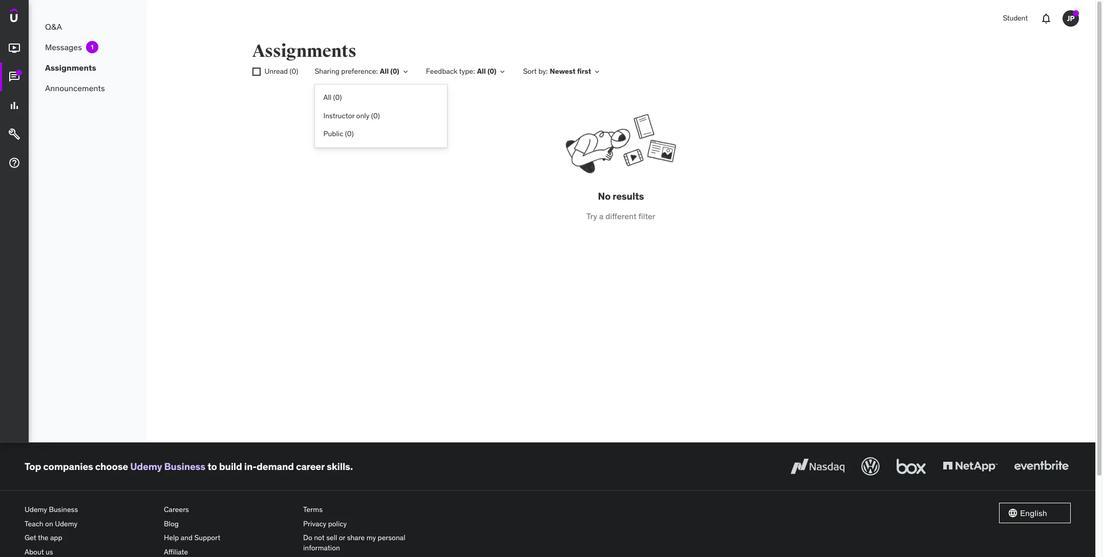 Task type: vqa. For each thing, say whether or not it's contained in the screenshot.
the companies on the left of page
yes



Task type: describe. For each thing, give the bounding box(es) containing it.
no
[[598, 190, 611, 202]]

udemy business teach on udemy get the app about us
[[25, 505, 78, 557]]

information
[[303, 544, 340, 553]]

to
[[208, 460, 217, 473]]

first
[[578, 67, 592, 76]]

the
[[38, 534, 48, 543]]

skills.
[[327, 460, 353, 473]]

0 vertical spatial udemy business link
[[130, 460, 206, 473]]

0 horizontal spatial udemy
[[25, 505, 47, 515]]

student link
[[997, 6, 1035, 31]]

affiliate
[[164, 548, 188, 557]]

do
[[303, 534, 312, 543]]

on
[[45, 519, 53, 529]]

not
[[314, 534, 325, 543]]

announcements
[[45, 83, 105, 93]]

us
[[46, 548, 53, 557]]

(0) inside 'button'
[[371, 111, 380, 120]]

netapp image
[[941, 456, 1000, 478]]

companies
[[43, 460, 93, 473]]

public
[[324, 129, 344, 138]]

notifications image
[[1041, 12, 1053, 25]]

xsmall image for sharing preference: all (0)
[[402, 68, 410, 76]]

blog
[[164, 519, 179, 529]]

personal
[[378, 534, 406, 543]]

nasdaq image
[[789, 456, 848, 478]]

in-
[[244, 460, 257, 473]]

student
[[1004, 13, 1029, 23]]

english
[[1021, 508, 1048, 519]]

affiliate link
[[164, 546, 295, 558]]

a
[[600, 211, 604, 221]]

teach
[[25, 519, 43, 529]]

all inside button
[[324, 93, 332, 102]]

career
[[296, 460, 325, 473]]

share
[[347, 534, 365, 543]]

teach on udemy link
[[25, 517, 156, 532]]

support
[[194, 534, 220, 543]]

eventbrite image
[[1013, 456, 1072, 478]]

jp link
[[1059, 6, 1084, 31]]

(0) right unread
[[290, 67, 298, 76]]

different
[[606, 211, 637, 221]]

xsmall image for sort by: newest first
[[594, 68, 602, 76]]

udemy image
[[10, 8, 57, 26]]

choose
[[95, 460, 128, 473]]

careers link
[[164, 503, 295, 517]]

1 vertical spatial udemy business link
[[25, 503, 156, 517]]

q&a
[[45, 21, 62, 32]]

sort
[[523, 67, 537, 76]]

and
[[181, 534, 193, 543]]

public (0)
[[324, 129, 354, 138]]

sharing preference: all (0)
[[315, 67, 400, 76]]

try a different filter
[[587, 211, 656, 221]]

2 medium image from the top
[[8, 128, 20, 141]]

english button
[[1000, 503, 1072, 524]]

about us link
[[25, 546, 156, 558]]

privacy
[[303, 519, 327, 529]]

feedback type: all (0)
[[426, 67, 497, 76]]

all (0) button
[[315, 89, 448, 107]]

newest
[[550, 67, 576, 76]]

sell
[[327, 534, 337, 543]]

jp
[[1068, 14, 1075, 23]]

unread
[[265, 67, 288, 76]]

1 medium image from the top
[[8, 100, 20, 112]]

q&a link
[[29, 16, 147, 37]]

only
[[356, 111, 370, 120]]

by:
[[539, 67, 548, 76]]

2 medium image from the top
[[8, 71, 20, 83]]



Task type: locate. For each thing, give the bounding box(es) containing it.
unread (0)
[[265, 67, 298, 76]]

udemy right on at bottom left
[[55, 519, 78, 529]]

1 vertical spatial business
[[49, 505, 78, 515]]

2 vertical spatial medium image
[[8, 157, 20, 169]]

xsmall image
[[402, 68, 410, 76], [499, 68, 507, 76], [594, 68, 602, 76], [252, 68, 261, 76]]

sort by: newest first
[[523, 67, 592, 76]]

careers blog help and support affiliate
[[164, 505, 220, 557]]

(0) right 'only'
[[371, 111, 380, 120]]

business up on at bottom left
[[49, 505, 78, 515]]

all for type:
[[477, 67, 486, 76]]

2 horizontal spatial udemy
[[130, 460, 162, 473]]

type:
[[459, 67, 475, 76]]

do not sell or share my personal information button
[[303, 532, 435, 556]]

xsmall image left sort
[[499, 68, 507, 76]]

assignments
[[252, 40, 357, 62], [45, 62, 96, 73]]

(0) up the instructor
[[333, 93, 342, 102]]

1 horizontal spatial udemy
[[55, 519, 78, 529]]

blog link
[[164, 517, 295, 532]]

no results
[[598, 190, 644, 202]]

build
[[219, 460, 242, 473]]

udemy right choose
[[130, 460, 162, 473]]

(0) inside button
[[333, 93, 342, 102]]

1 horizontal spatial assignments
[[252, 40, 357, 62]]

3 medium image from the top
[[8, 157, 20, 169]]

medium image
[[8, 100, 20, 112], [8, 128, 20, 141]]

business
[[164, 460, 206, 473], [49, 505, 78, 515]]

app
[[50, 534, 62, 543]]

policy
[[328, 519, 347, 529]]

all (0)
[[324, 93, 342, 102]]

small image
[[1009, 508, 1019, 519]]

udemy business link up get the app link
[[25, 503, 156, 517]]

udemy
[[130, 460, 162, 473], [25, 505, 47, 515], [55, 519, 78, 529]]

0 horizontal spatial business
[[49, 505, 78, 515]]

feedback
[[426, 67, 458, 76]]

2 vertical spatial udemy
[[55, 519, 78, 529]]

public (0) button
[[315, 125, 448, 143]]

xsmall image up all (0) button at the top of page
[[402, 68, 410, 76]]

volkswagen image
[[860, 456, 882, 478]]

try
[[587, 211, 598, 221]]

assignments up unread (0)
[[252, 40, 357, 62]]

2 horizontal spatial all
[[477, 67, 486, 76]]

about
[[25, 548, 44, 557]]

0 vertical spatial business
[[164, 460, 206, 473]]

1 xsmall image from the left
[[402, 68, 410, 76]]

0 horizontal spatial all
[[324, 93, 332, 102]]

4 xsmall image from the left
[[252, 68, 261, 76]]

all right type:
[[477, 67, 486, 76]]

1 vertical spatial medium image
[[8, 71, 20, 83]]

privacy policy link
[[303, 517, 435, 532]]

demand
[[257, 460, 294, 473]]

you have alerts image
[[1074, 10, 1080, 16]]

all right preference:
[[380, 67, 389, 76]]

top companies choose udemy business to build in-demand career skills.
[[25, 460, 353, 473]]

1
[[91, 43, 94, 51]]

xsmall image left unread
[[252, 68, 261, 76]]

assignments up announcements
[[45, 62, 96, 73]]

get
[[25, 534, 36, 543]]

0 horizontal spatial assignments
[[45, 62, 96, 73]]

announcements link
[[29, 78, 147, 98]]

xsmall image for feedback type: all (0)
[[499, 68, 507, 76]]

get the app link
[[25, 532, 156, 546]]

sharing
[[315, 67, 340, 76]]

preference:
[[341, 67, 378, 76]]

2 xsmall image from the left
[[499, 68, 507, 76]]

1 vertical spatial udemy
[[25, 505, 47, 515]]

help
[[164, 534, 179, 543]]

1 horizontal spatial business
[[164, 460, 206, 473]]

1 horizontal spatial all
[[380, 67, 389, 76]]

top
[[25, 460, 41, 473]]

terms
[[303, 505, 323, 515]]

1 vertical spatial medium image
[[8, 128, 20, 141]]

0 vertical spatial udemy
[[130, 460, 162, 473]]

results
[[613, 190, 644, 202]]

(0) inside button
[[345, 129, 354, 138]]

(0) right type:
[[488, 67, 497, 76]]

udemy business link
[[130, 460, 206, 473], [25, 503, 156, 517]]

(0)
[[290, 67, 298, 76], [391, 67, 400, 76], [488, 67, 497, 76], [333, 93, 342, 102], [371, 111, 380, 120], [345, 129, 354, 138]]

instructor only (0)
[[324, 111, 380, 120]]

udemy business link up careers on the left of page
[[130, 460, 206, 473]]

or
[[339, 534, 346, 543]]

terms link
[[303, 503, 435, 517]]

all for preference:
[[380, 67, 389, 76]]

terms privacy policy do not sell or share my personal information
[[303, 505, 406, 553]]

0 vertical spatial medium image
[[8, 100, 20, 112]]

assignments link
[[29, 57, 147, 78]]

my
[[367, 534, 376, 543]]

0 vertical spatial medium image
[[8, 42, 20, 54]]

(0) up all (0) button at the top of page
[[391, 67, 400, 76]]

xsmall image right first
[[594, 68, 602, 76]]

careers
[[164, 505, 189, 515]]

1 medium image from the top
[[8, 42, 20, 54]]

messages
[[45, 42, 82, 52]]

box image
[[895, 456, 929, 478]]

business inside udemy business teach on udemy get the app about us
[[49, 505, 78, 515]]

all
[[380, 67, 389, 76], [477, 67, 486, 76], [324, 93, 332, 102]]

(0) right the public
[[345, 129, 354, 138]]

instructor only (0) button
[[315, 107, 448, 125]]

business left to
[[164, 460, 206, 473]]

udemy up the 'teach'
[[25, 505, 47, 515]]

help and support link
[[164, 532, 295, 546]]

filter
[[639, 211, 656, 221]]

instructor
[[324, 111, 355, 120]]

all up the instructor
[[324, 93, 332, 102]]

medium image
[[8, 42, 20, 54], [8, 71, 20, 83], [8, 157, 20, 169]]

3 xsmall image from the left
[[594, 68, 602, 76]]



